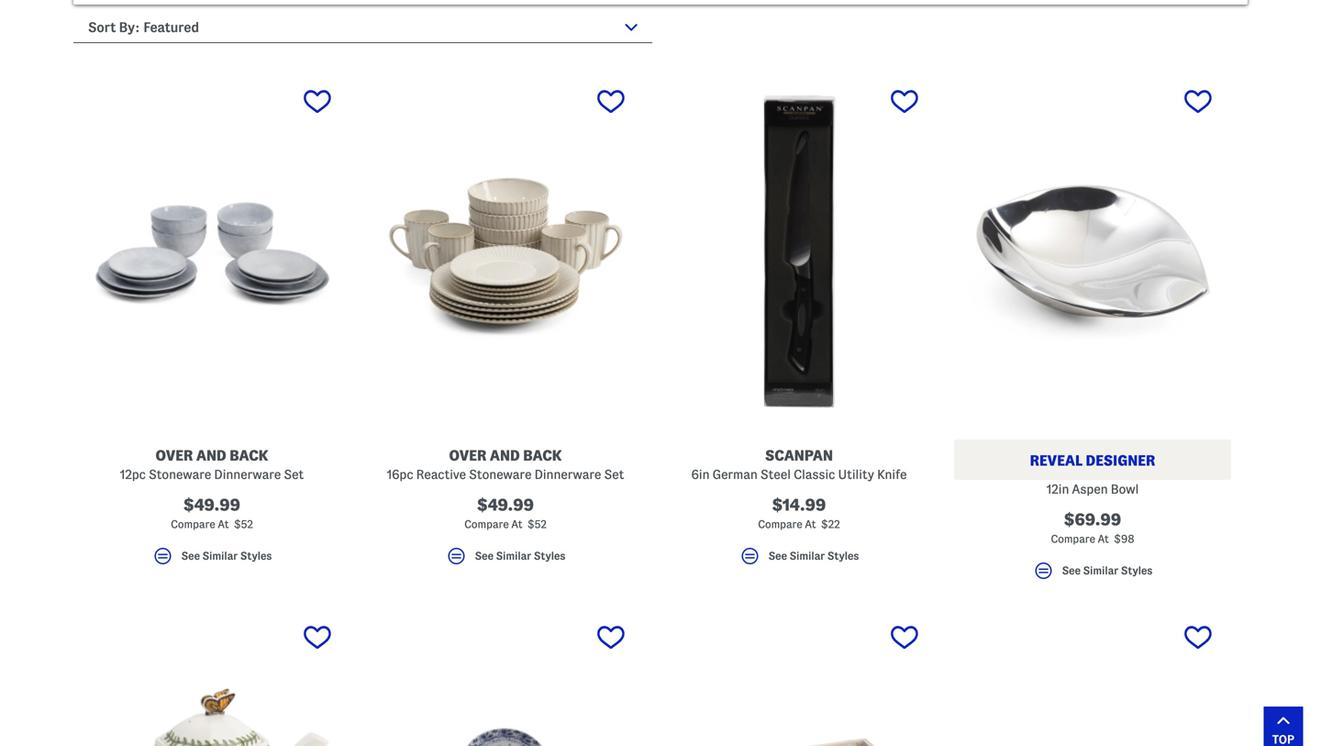 Task type: vqa. For each thing, say whether or not it's contained in the screenshot.


Task type: describe. For each thing, give the bounding box(es) containing it.
over for over and back 12pc stoneware dinnerware set
[[155, 447, 193, 463]]

$14.99 compare at              $22
[[758, 496, 841, 530]]

reveal designer
[[1030, 452, 1156, 468]]

dinnerware inside 'over and back 12pc stoneware dinnerware set'
[[214, 468, 281, 481]]

and for over and back 16pc reactive stoneware dinnerware set
[[490, 447, 520, 463]]

see for over and back 16pc reactive stoneware dinnerware set
[[475, 550, 494, 562]]

compare for scanpan 6in german steel classic utility knife
[[758, 518, 803, 530]]

dinnerware inside the over and back 16pc reactive stoneware dinnerware set
[[535, 468, 602, 481]]

german
[[713, 468, 758, 481]]

12pc
[[120, 468, 146, 481]]

over and back 16pc reactive stoneware dinnerware set $49.99 compare at              $52 element
[[367, 78, 644, 575]]

reactive
[[416, 468, 466, 481]]

$22
[[821, 518, 841, 530]]

6in german steel classic utility knife image
[[661, 78, 938, 425]]

$49.99 for over and back 12pc stoneware dinnerware set
[[184, 496, 241, 514]]

compare inside $69.99 compare at              $98
[[1051, 533, 1096, 545]]

see similar styles button for scanpan 6in german steel classic utility knife
[[661, 545, 938, 575]]

back for over and back 12pc stoneware dinnerware set
[[230, 447, 269, 463]]

see for over and back 12pc stoneware dinnerware set
[[181, 550, 200, 562]]

styles for $69.99 compare at              $98
[[1121, 565, 1153, 577]]

featured
[[144, 20, 199, 35]]

compare for over and back 12pc stoneware dinnerware set
[[171, 518, 215, 530]]

$52 for over and back 16pc reactive stoneware dinnerware set
[[528, 518, 547, 530]]

$49.99 compare at              $52 for over and back 16pc reactive stoneware dinnerware set
[[465, 496, 547, 530]]

scanpan 6in german steel classic utility knife $14.99 compare at              $22 element
[[661, 78, 938, 575]]

$49.99 compare at              $52 for over and back 12pc stoneware dinnerware set
[[171, 496, 253, 530]]

stoneware inside 'over and back 12pc stoneware dinnerware set'
[[149, 468, 211, 481]]

similar for over and back 12pc stoneware dinnerware set
[[203, 550, 238, 562]]

12in aspen bowl image
[[955, 78, 1232, 425]]

$98
[[1115, 533, 1135, 545]]

see for scanpan 6in german steel classic utility knife
[[769, 550, 787, 562]]

styles for scanpan 6in german steel classic utility knife
[[828, 550, 859, 562]]

group containing $49.99
[[73, 78, 1248, 746]]

by:
[[119, 20, 140, 35]]

over and back 12pc stoneware dinnerware set $49.99 compare at              $52 element
[[73, 78, 351, 575]]

reveal designer 12in aspen bowl $69.99 compare at              $98 element
[[955, 78, 1232, 590]]

knife
[[878, 468, 907, 481]]

styles for over and back 16pc reactive stoneware dinnerware set
[[534, 550, 566, 562]]

styles for over and back 12pc stoneware dinnerware set
[[240, 550, 272, 562]]

over for over and back 16pc reactive stoneware dinnerware set
[[449, 447, 487, 463]]

12in
[[1047, 482, 1070, 496]]



Task type: locate. For each thing, give the bounding box(es) containing it.
over inside the over and back 16pc reactive stoneware dinnerware set
[[449, 447, 487, 463]]

see similar styles inside over and back 12pc stoneware dinnerware set $49.99 compare at              $52 element
[[181, 550, 272, 562]]

and for over and back 12pc stoneware dinnerware set
[[196, 447, 227, 463]]

back for over and back 16pc reactive stoneware dinnerware set
[[523, 447, 562, 463]]

styles inside reveal designer 12in aspen bowl $69.99 compare at              $98 element
[[1121, 565, 1153, 577]]

2 over from the left
[[449, 447, 487, 463]]

$69.99 compare at              $98
[[1051, 511, 1135, 545]]

aspen
[[1073, 482, 1108, 496]]

0 horizontal spatial $52
[[234, 518, 253, 530]]

1 horizontal spatial and
[[490, 447, 520, 463]]

0 horizontal spatial set
[[284, 468, 304, 481]]

similar for $69.99 compare at              $98
[[1084, 565, 1119, 577]]

1 horizontal spatial set
[[604, 468, 624, 481]]

0 horizontal spatial $49.99 compare at              $52
[[171, 496, 253, 530]]

1 horizontal spatial $49.99 compare at              $52
[[465, 496, 547, 530]]

0 horizontal spatial over
[[155, 447, 193, 463]]

over
[[155, 447, 193, 463], [449, 447, 487, 463]]

stoneware
[[149, 468, 211, 481], [469, 468, 532, 481]]

1 $49.99 from the left
[[184, 496, 241, 514]]

1 horizontal spatial over
[[449, 447, 487, 463]]

1 horizontal spatial $52
[[528, 518, 547, 530]]

0 horizontal spatial stoneware
[[149, 468, 211, 481]]

2 back from the left
[[523, 447, 562, 463]]

see similar styles
[[181, 550, 272, 562], [475, 550, 566, 562], [769, 550, 859, 562], [1063, 565, 1153, 577]]

compare down the over and back 16pc reactive stoneware dinnerware set
[[465, 518, 509, 530]]

teapot image
[[73, 614, 351, 746]]

over inside 'over and back 12pc stoneware dinnerware set'
[[155, 447, 193, 463]]

$14.99
[[772, 496, 826, 514]]

$49.99 compare at              $52
[[171, 496, 253, 530], [465, 496, 547, 530]]

1 stoneware from the left
[[149, 468, 211, 481]]

bowl
[[1111, 482, 1139, 496]]

back inside the over and back 16pc reactive stoneware dinnerware set
[[523, 447, 562, 463]]

$49.99 for over and back 16pc reactive stoneware dinnerware set
[[477, 496, 534, 514]]

similar inside scanpan 6in german steel classic utility knife $14.99 compare at              $22 element
[[790, 550, 825, 562]]

12in aspen bowl
[[1047, 482, 1139, 496]]

$49.99 down the over and back 16pc reactive stoneware dinnerware set
[[477, 496, 534, 514]]

compare inside $14.99 compare at              $22
[[758, 518, 803, 530]]

0 horizontal spatial dinnerware
[[214, 468, 281, 481]]

back
[[230, 447, 269, 463], [523, 447, 562, 463]]

$52
[[234, 518, 253, 530], [528, 518, 547, 530]]

2 $49.99 from the left
[[477, 496, 534, 514]]

dinnerware
[[214, 468, 281, 481], [535, 468, 602, 481]]

compare
[[171, 518, 215, 530], [465, 518, 509, 530], [758, 518, 803, 530], [1051, 533, 1096, 545]]

1 $52 from the left
[[234, 518, 253, 530]]

set
[[284, 468, 304, 481], [604, 468, 624, 481]]

utility
[[838, 468, 875, 481]]

similar inside reveal designer 12in aspen bowl $69.99 compare at              $98 element
[[1084, 565, 1119, 577]]

1 horizontal spatial $49.99
[[477, 496, 534, 514]]

scanpan 6in german steel classic utility knife
[[692, 447, 907, 481]]

see similar styles button
[[73, 545, 351, 575], [367, 545, 644, 575], [661, 545, 938, 575], [955, 560, 1232, 590]]

see similar styles inside scanpan 6in german steel classic utility knife $14.99 compare at              $22 element
[[769, 550, 859, 562]]

16pc
[[387, 468, 413, 481]]

stoneware right 12pc on the bottom of page
[[149, 468, 211, 481]]

marble rippled board image
[[955, 614, 1232, 746]]

1 horizontal spatial dinnerware
[[535, 468, 602, 481]]

group
[[73, 78, 1248, 746]]

$49.99 down 'over and back 12pc stoneware dinnerware set' at the bottom of the page
[[184, 496, 241, 514]]

sort by: featured
[[88, 20, 199, 35]]

similar
[[203, 550, 238, 562], [496, 550, 532, 562], [790, 550, 825, 562], [1084, 565, 1119, 577]]

$49.99 compare at              $52 down the over and back 16pc reactive stoneware dinnerware set
[[465, 496, 547, 530]]

$52 for over and back 12pc stoneware dinnerware set
[[234, 518, 253, 530]]

1 dinnerware from the left
[[214, 468, 281, 481]]

compare down the $14.99
[[758, 518, 803, 530]]

see similar styles for over and back 12pc stoneware dinnerware set
[[181, 550, 272, 562]]

compare down 'over and back 12pc stoneware dinnerware set' at the bottom of the page
[[171, 518, 215, 530]]

styles inside "over and back 16pc reactive stoneware dinnerware set $49.99 compare at              $52" element
[[534, 550, 566, 562]]

$49.99 compare at              $52 down 'over and back 12pc stoneware dinnerware set' at the bottom of the page
[[171, 496, 253, 530]]

see similar styles button for over and back 16pc reactive stoneware dinnerware set
[[367, 545, 644, 575]]

styles
[[240, 550, 272, 562], [534, 550, 566, 562], [828, 550, 859, 562], [1121, 565, 1153, 577]]

1 and from the left
[[196, 447, 227, 463]]

and inside 'over and back 12pc stoneware dinnerware set'
[[196, 447, 227, 463]]

see
[[181, 550, 200, 562], [475, 550, 494, 562], [769, 550, 787, 562], [1063, 565, 1081, 577]]

stoneware right reactive
[[469, 468, 532, 481]]

similar for scanpan 6in german steel classic utility knife
[[790, 550, 825, 562]]

reveal
[[1030, 452, 1083, 468]]

sort
[[88, 20, 116, 35]]

1 set from the left
[[284, 468, 304, 481]]

set inside the over and back 16pc reactive stoneware dinnerware set
[[604, 468, 624, 481]]

0 horizontal spatial back
[[230, 447, 269, 463]]

similar inside "over and back 16pc reactive stoneware dinnerware set $49.99 compare at              $52" element
[[496, 550, 532, 562]]

2 dinnerware from the left
[[535, 468, 602, 481]]

see similar styles button for $69.99 compare at              $98
[[955, 560, 1232, 590]]

see similar styles for $69.99 compare at              $98
[[1063, 565, 1153, 577]]

over and back 16pc reactive stoneware dinnerware set
[[387, 447, 624, 481]]

over and back 12pc stoneware dinnerware set
[[120, 447, 304, 481]]

$52 down the over and back 16pc reactive stoneware dinnerware set
[[528, 518, 547, 530]]

0 horizontal spatial and
[[196, 447, 227, 463]]

designer
[[1086, 452, 1156, 468]]

product sorting navigation
[[73, 6, 653, 57]]

and inside the over and back 16pc reactive stoneware dinnerware set
[[490, 447, 520, 463]]

1 back from the left
[[230, 447, 269, 463]]

1 $49.99 compare at              $52 from the left
[[171, 496, 253, 530]]

see similar styles inside "over and back 16pc reactive stoneware dinnerware set $49.99 compare at              $52" element
[[475, 550, 566, 562]]

16pc reactive stoneware dinnerware set image
[[367, 78, 644, 425]]

styles inside scanpan 6in german steel classic utility knife $14.99 compare at              $22 element
[[828, 550, 859, 562]]

see inside scanpan 6in german steel classic utility knife $14.99 compare at              $22 element
[[769, 550, 787, 562]]

2 stoneware from the left
[[469, 468, 532, 481]]

similar for over and back 16pc reactive stoneware dinnerware set
[[496, 550, 532, 562]]

similar inside over and back 12pc stoneware dinnerware set $49.99 compare at              $52 element
[[203, 550, 238, 562]]

1 over from the left
[[155, 447, 193, 463]]

steel
[[761, 468, 791, 481]]

stoneware inside the over and back 16pc reactive stoneware dinnerware set
[[469, 468, 532, 481]]

compare for over and back 16pc reactive stoneware dinnerware set
[[465, 518, 509, 530]]

2 set from the left
[[604, 468, 624, 481]]

1 horizontal spatial stoneware
[[469, 468, 532, 481]]

6in
[[692, 468, 710, 481]]

1 horizontal spatial back
[[523, 447, 562, 463]]

see similar styles inside reveal designer 12in aspen bowl $69.99 compare at              $98 element
[[1063, 565, 1153, 577]]

2 $52 from the left
[[528, 518, 547, 530]]

2 $49.99 compare at              $52 from the left
[[465, 496, 547, 530]]

$49.99
[[184, 496, 241, 514], [477, 496, 534, 514]]

see similar styles for scanpan 6in german steel classic utility knife
[[769, 550, 859, 562]]

compare down $69.99
[[1051, 533, 1096, 545]]

$69.99
[[1064, 511, 1122, 529]]

scanpan
[[765, 447, 833, 463]]

styles inside over and back 12pc stoneware dinnerware set $49.99 compare at              $52 element
[[240, 550, 272, 562]]

see similar styles for over and back 16pc reactive stoneware dinnerware set
[[475, 550, 566, 562]]

set inside 'over and back 12pc stoneware dinnerware set'
[[284, 468, 304, 481]]

see similar styles button for over and back 12pc stoneware dinnerware set
[[73, 545, 351, 575]]

see inside over and back 12pc stoneware dinnerware set $49.99 compare at              $52 element
[[181, 550, 200, 562]]

see for $69.99 compare at              $98
[[1063, 565, 1081, 577]]

porcelain 12pc fiori dinnerware set image
[[367, 614, 644, 746]]

0 horizontal spatial $49.99
[[184, 496, 241, 514]]

see inside reveal designer 12in aspen bowl $69.99 compare at              $98 element
[[1063, 565, 1081, 577]]

12pc stoneware dinnerware set image
[[73, 78, 351, 425]]

classic
[[794, 468, 835, 481]]

see inside "over and back 16pc reactive stoneware dinnerware set $49.99 compare at              $52" element
[[475, 550, 494, 562]]

2 and from the left
[[490, 447, 520, 463]]

whitewash floral serving tray image
[[661, 614, 938, 746]]

$52 down 'over and back 12pc stoneware dinnerware set' at the bottom of the page
[[234, 518, 253, 530]]

and
[[196, 447, 227, 463], [490, 447, 520, 463]]

back inside 'over and back 12pc stoneware dinnerware set'
[[230, 447, 269, 463]]



